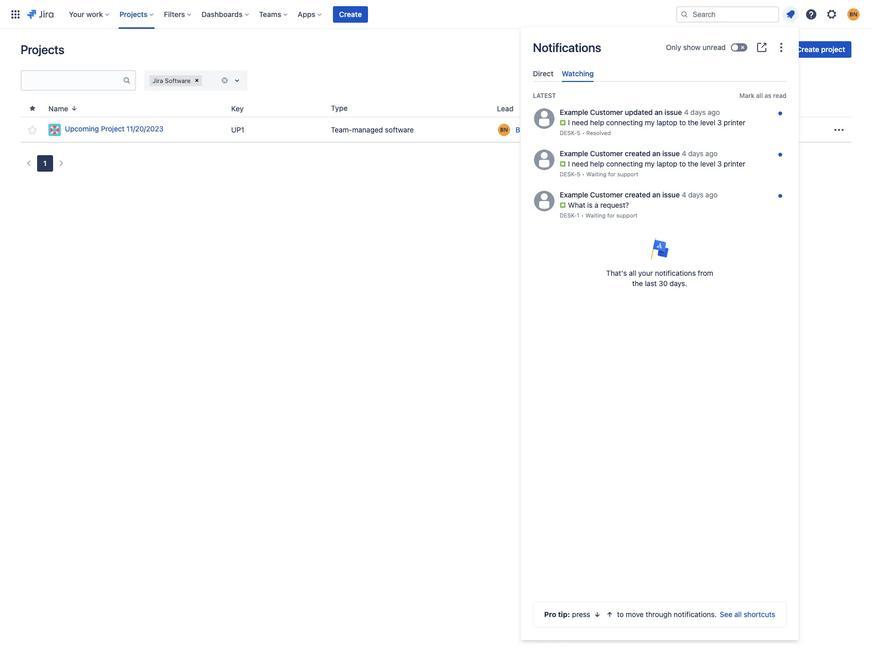 Task type: vqa. For each thing, say whether or not it's contained in the screenshot.
PREVIOUS image
yes



Task type: describe. For each thing, give the bounding box(es) containing it.
lead
[[497, 104, 514, 113]]

notifications dialog
[[521, 27, 799, 640]]

teams
[[259, 10, 281, 18]]

up1
[[231, 125, 244, 134]]

as
[[765, 92, 772, 100]]

watching
[[562, 69, 594, 78]]

see all shortcuts
[[720, 610, 776, 619]]

the
[[633, 279, 643, 288]]

show
[[684, 43, 701, 52]]

unread
[[703, 43, 726, 52]]

press
[[572, 610, 591, 619]]

Search field
[[677, 6, 780, 22]]

filters button
[[161, 6, 195, 22]]

software
[[385, 125, 414, 134]]

upcoming project 11/20/2023 link
[[48, 124, 223, 136]]

project
[[822, 45, 846, 54]]

previous image
[[23, 157, 35, 170]]

arrow up image
[[606, 611, 614, 619]]

key
[[231, 104, 244, 113]]

banner containing your work
[[0, 0, 873, 29]]

clear image
[[193, 76, 201, 85]]

more image
[[776, 41, 788, 54]]

your
[[69, 10, 84, 18]]

read
[[774, 92, 787, 100]]

team-managed software
[[331, 125, 414, 134]]

last
[[645, 279, 657, 288]]

all for that's
[[629, 269, 637, 278]]

ben nelson link
[[516, 125, 554, 135]]

only show unread
[[666, 43, 726, 52]]

upcoming
[[65, 124, 99, 133]]

1 button
[[37, 155, 53, 172]]

star upcoming project 11/20/2023 image
[[26, 124, 39, 136]]

only
[[666, 43, 682, 52]]

next image
[[55, 157, 67, 170]]

ben
[[516, 125, 529, 134]]

ben nelson
[[516, 125, 554, 134]]

type
[[331, 104, 348, 112]]

1 example customer image from the top
[[534, 108, 555, 129]]

notifications
[[533, 40, 601, 55]]

move
[[626, 610, 644, 619]]

open notifications in a new tab image
[[756, 41, 768, 54]]

through
[[646, 610, 672, 619]]

create project
[[797, 45, 846, 54]]

team-
[[331, 125, 352, 134]]

dashboards button
[[199, 6, 253, 22]]

to move through notifications.
[[617, 610, 717, 619]]

11/20/2023
[[127, 124, 164, 133]]

apps button
[[295, 6, 326, 22]]

your work
[[69, 10, 103, 18]]



Task type: locate. For each thing, give the bounding box(es) containing it.
2 vertical spatial all
[[735, 610, 742, 619]]

all for see
[[735, 610, 742, 619]]

apps
[[298, 10, 316, 18]]

search image
[[681, 10, 689, 18]]

nelson
[[531, 125, 554, 134]]

tab list
[[529, 65, 791, 82]]

notifications.
[[674, 610, 717, 619]]

your profile and settings image
[[848, 8, 860, 20]]

your
[[639, 269, 653, 278]]

work
[[86, 10, 103, 18]]

pro
[[544, 610, 557, 619]]

project
[[101, 124, 125, 133]]

0 horizontal spatial projects
[[21, 42, 64, 57]]

notifications
[[655, 269, 696, 278]]

0 vertical spatial all
[[756, 92, 763, 100]]

that's all your notifications from the last 30 days.
[[606, 269, 714, 288]]

open image
[[231, 74, 243, 87]]

create for create project
[[797, 45, 820, 54]]

all up the at right
[[629, 269, 637, 278]]

2 example customer image from the top
[[534, 150, 555, 170]]

0 vertical spatial example customer image
[[534, 108, 555, 129]]

2 vertical spatial example customer image
[[534, 191, 555, 212]]

shortcuts
[[744, 610, 776, 619]]

projects button
[[116, 6, 158, 22]]

upcoming project 11/20/2023
[[65, 124, 164, 133]]

clear image
[[221, 76, 229, 85]]

all left as
[[756, 92, 763, 100]]

see
[[720, 610, 733, 619]]

all for mark
[[756, 92, 763, 100]]

1 horizontal spatial create
[[797, 45, 820, 54]]

create inside primary element
[[339, 10, 362, 18]]

help image
[[805, 8, 818, 20]]

None text field
[[22, 73, 123, 88]]

30
[[659, 279, 668, 288]]

that's
[[606, 269, 627, 278]]

projects right work
[[119, 10, 148, 18]]

projects
[[119, 10, 148, 18], [21, 42, 64, 57]]

primary element
[[6, 0, 677, 29]]

dashboards
[[202, 10, 243, 18]]

direct
[[533, 69, 554, 78]]

create left project
[[797, 45, 820, 54]]

create right apps "dropdown button"
[[339, 10, 362, 18]]

lead button
[[493, 102, 526, 114]]

your work button
[[66, 6, 113, 22]]

key button
[[227, 102, 256, 114]]

0 horizontal spatial create
[[339, 10, 362, 18]]

appswitcher icon image
[[9, 8, 22, 20]]

create
[[339, 10, 362, 18], [797, 45, 820, 54]]

arrow down image
[[594, 611, 602, 619]]

mark all as read
[[740, 92, 787, 100]]

3 example customer image from the top
[[534, 191, 555, 212]]

jira software
[[153, 77, 191, 84]]

all right see
[[735, 610, 742, 619]]

projects down the appswitcher icon at left top
[[21, 42, 64, 57]]

managed
[[352, 125, 383, 134]]

all
[[756, 92, 763, 100], [629, 269, 637, 278], [735, 610, 742, 619]]

see all shortcuts button
[[720, 610, 776, 620]]

banner
[[0, 0, 873, 29]]

create for create
[[339, 10, 362, 18]]

1 vertical spatial create
[[797, 45, 820, 54]]

0 vertical spatial projects
[[119, 10, 148, 18]]

from
[[698, 269, 714, 278]]

more image
[[833, 124, 846, 136]]

example customer image
[[534, 108, 555, 129], [534, 150, 555, 170], [534, 191, 555, 212]]

pro tip: press
[[544, 610, 591, 619]]

name
[[48, 104, 68, 113]]

teams button
[[256, 6, 292, 22]]

mark all as read button
[[740, 91, 787, 100]]

1 horizontal spatial all
[[735, 610, 742, 619]]

jira
[[153, 77, 163, 84]]

create project button
[[791, 41, 852, 58]]

1 vertical spatial example customer image
[[534, 150, 555, 170]]

filters
[[164, 10, 185, 18]]

tab list containing direct
[[529, 65, 791, 82]]

1 vertical spatial all
[[629, 269, 637, 278]]

1
[[43, 159, 47, 168]]

0 horizontal spatial all
[[629, 269, 637, 278]]

2 horizontal spatial all
[[756, 92, 763, 100]]

jira image
[[27, 8, 54, 20], [27, 8, 54, 20]]

1 vertical spatial projects
[[21, 42, 64, 57]]

tip:
[[558, 610, 570, 619]]

days.
[[670, 279, 688, 288]]

notifications image
[[785, 8, 797, 20]]

software
[[165, 77, 191, 84]]

to
[[617, 610, 624, 619]]

projects inside dropdown button
[[119, 10, 148, 18]]

mark
[[740, 92, 755, 100]]

all inside "that's all your notifications from the last 30 days."
[[629, 269, 637, 278]]

tab list inside notifications dialog
[[529, 65, 791, 82]]

name button
[[44, 102, 83, 114]]

0 vertical spatial create
[[339, 10, 362, 18]]

1 horizontal spatial projects
[[119, 10, 148, 18]]

create button
[[333, 6, 368, 22]]

latest
[[533, 92, 556, 99]]

settings image
[[826, 8, 838, 20]]



